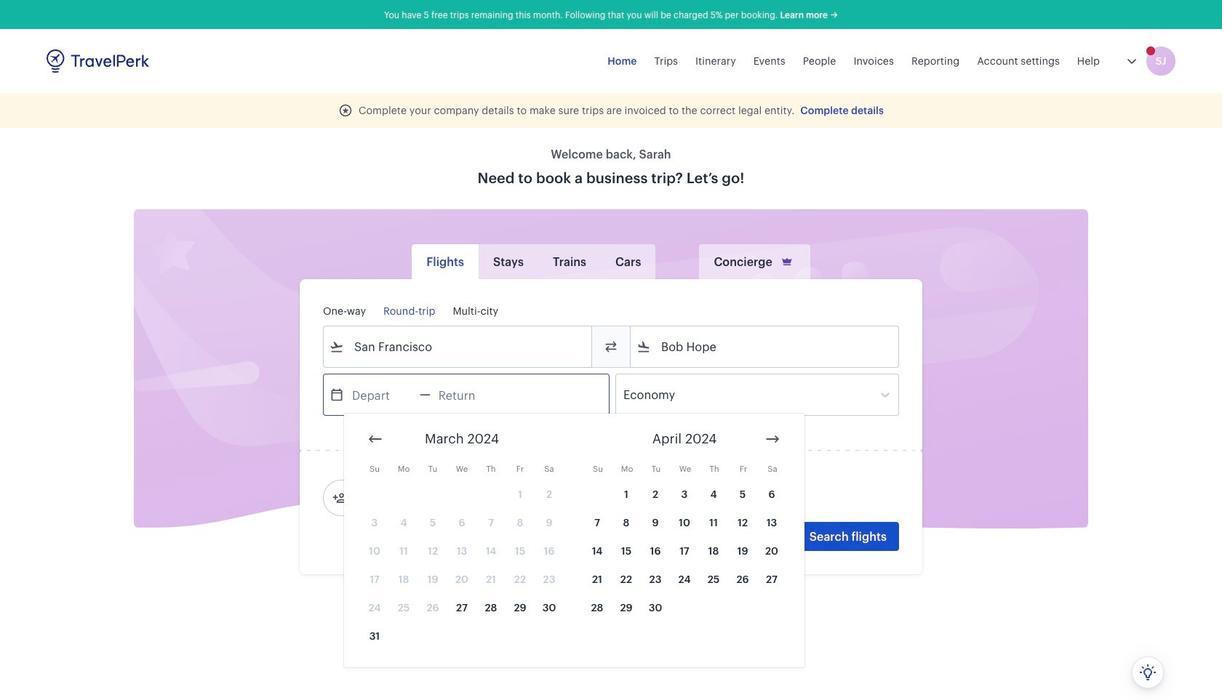 Task type: locate. For each thing, give the bounding box(es) containing it.
move backward to switch to the previous month. image
[[367, 431, 384, 448]]

Depart text field
[[344, 375, 420, 415]]

From search field
[[344, 335, 572, 359]]

move forward to switch to the next month. image
[[764, 431, 781, 448]]



Task type: describe. For each thing, give the bounding box(es) containing it.
calendar application
[[344, 414, 1222, 668]]

To search field
[[651, 335, 879, 359]]

Return text field
[[430, 375, 506, 415]]

Add first traveler search field
[[347, 487, 498, 510]]



